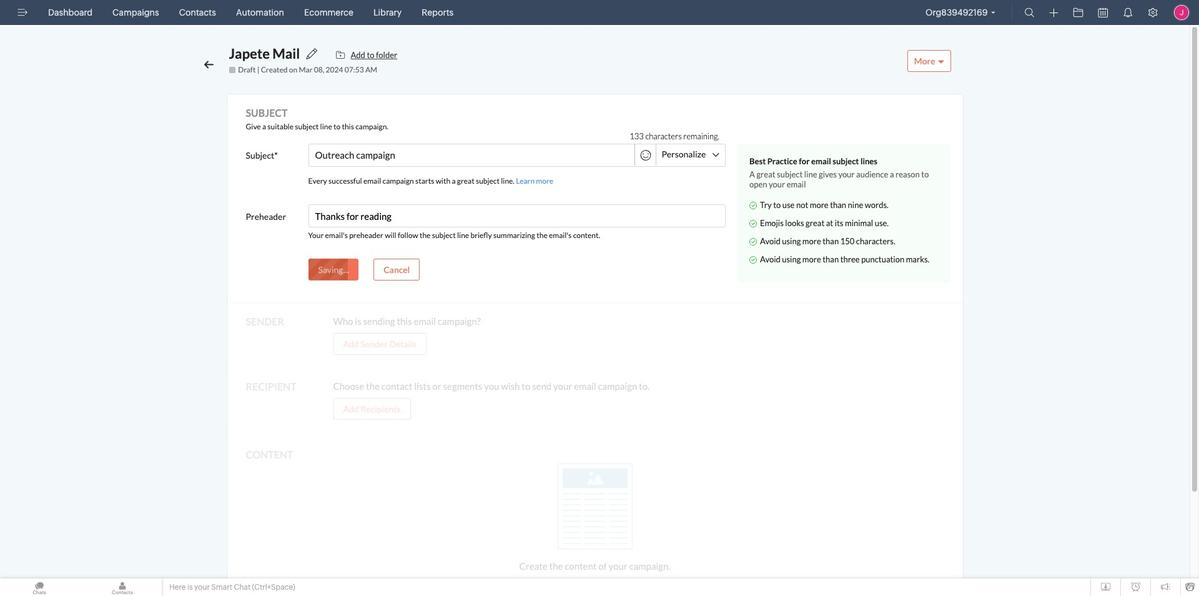 Task type: describe. For each thing, give the bounding box(es) containing it.
reports link
[[417, 0, 459, 25]]

reports
[[422, 7, 454, 17]]

automation
[[236, 7, 284, 17]]

here
[[169, 583, 186, 592]]

library
[[374, 7, 402, 17]]

automation link
[[231, 0, 289, 25]]

(ctrl+space)
[[252, 583, 295, 592]]

dashboard link
[[43, 0, 98, 25]]

your
[[194, 583, 210, 592]]

campaigns link
[[108, 0, 164, 25]]

ecommerce
[[304, 7, 354, 17]]

chats image
[[0, 579, 79, 596]]

contacts link
[[174, 0, 221, 25]]

is
[[187, 583, 193, 592]]



Task type: locate. For each thing, give the bounding box(es) containing it.
calendar image
[[1099, 7, 1109, 17]]

configure settings image
[[1149, 7, 1159, 17]]

dashboard
[[48, 7, 93, 17]]

ecommerce link
[[299, 0, 359, 25]]

search image
[[1025, 7, 1035, 17]]

campaigns
[[113, 7, 159, 17]]

notifications image
[[1124, 7, 1134, 17]]

quick actions image
[[1050, 8, 1059, 17]]

folder image
[[1074, 7, 1084, 17]]

contacts
[[179, 7, 216, 17]]

org839492169
[[926, 7, 988, 17]]

library link
[[369, 0, 407, 25]]

smart
[[211, 583, 232, 592]]

chat
[[234, 583, 251, 592]]

contacts image
[[83, 579, 162, 596]]

here is your smart chat (ctrl+space)
[[169, 583, 295, 592]]



Task type: vqa. For each thing, say whether or not it's contained in the screenshot.
'Notifications' icon
yes



